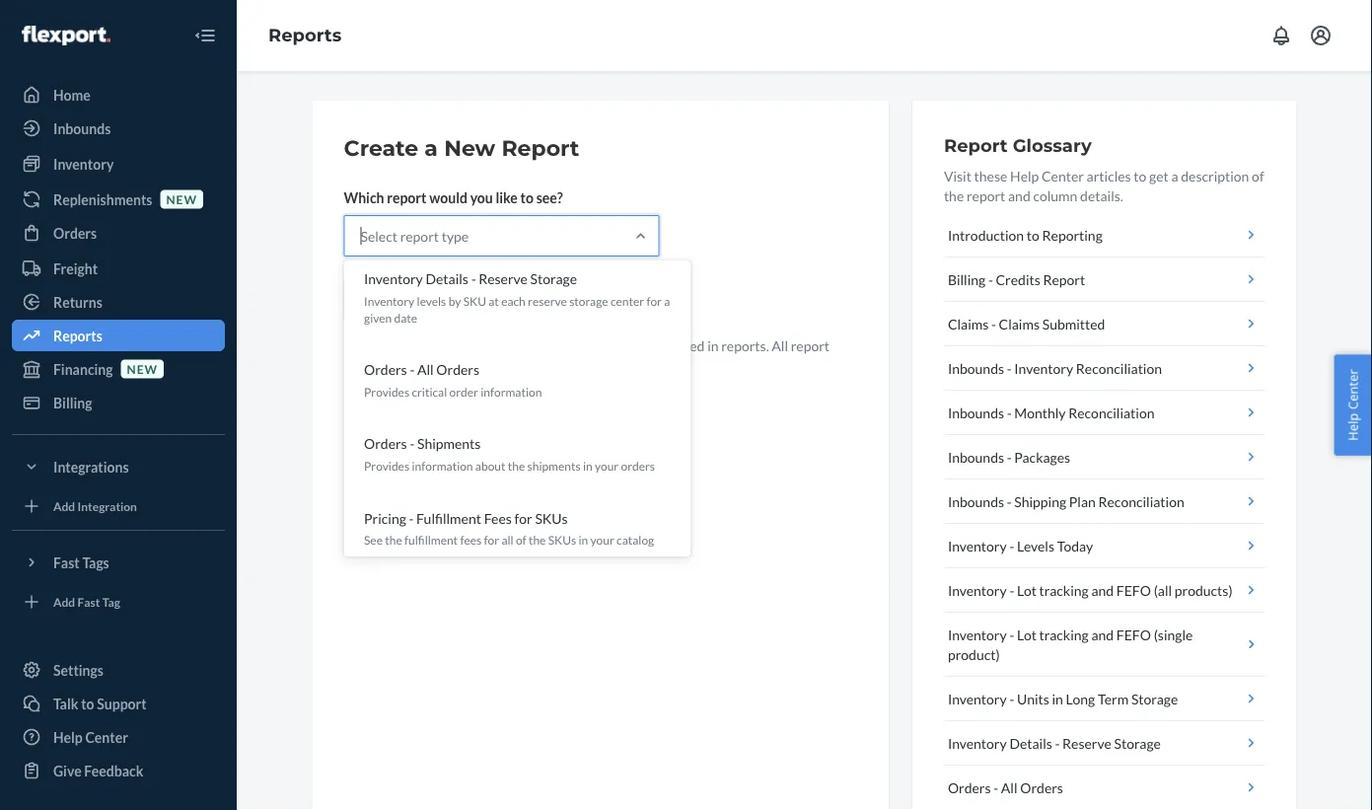 Task type: locate. For each thing, give the bounding box(es) containing it.
0 vertical spatial tracking
[[1040, 582, 1089, 599]]

2 vertical spatial help
[[53, 729, 83, 746]]

inventory - units in long term storage button
[[944, 677, 1266, 721]]

your left orders at the bottom left of the page
[[595, 459, 618, 473]]

- down the claims - claims submitted
[[1007, 360, 1012, 377]]

inventory inside inventory - levels today button
[[948, 537, 1007, 554]]

claims down credits
[[999, 315, 1040, 332]]

your left catalog on the bottom left of the page
[[590, 533, 614, 547]]

0 horizontal spatial report
[[502, 135, 580, 161]]

inventory down inventory - levels today
[[948, 582, 1007, 599]]

of right description
[[1253, 167, 1265, 184]]

(all
[[1154, 582, 1173, 599]]

report for which report would you like to see?
[[387, 189, 427, 206]]

- down inventory - units in long term storage
[[1056, 735, 1060, 752]]

inventory up the create report
[[364, 270, 423, 287]]

1 vertical spatial fefo
[[1117, 626, 1152, 643]]

inbounds left "packages"
[[948, 449, 1005, 465]]

reserve down long
[[1063, 735, 1112, 752]]

billing link
[[12, 387, 225, 418]]

returns
[[53, 294, 102, 310]]

report up select report type
[[387, 189, 427, 206]]

in
[[708, 337, 719, 354], [431, 357, 443, 374], [583, 459, 592, 473], [578, 533, 588, 547], [1053, 690, 1064, 707]]

1 horizontal spatial report
[[944, 134, 1008, 156]]

0 vertical spatial storage
[[530, 270, 577, 287]]

and inside inventory - lot tracking and fefo (single product)
[[1092, 626, 1114, 643]]

0 horizontal spatial help
[[53, 729, 83, 746]]

all up 'critical'
[[417, 361, 433, 378]]

inbounds for inbounds - monthly reconciliation
[[948, 404, 1005, 421]]

orders
[[621, 459, 655, 473]]

inventory inside inventory link
[[53, 155, 114, 172]]

the down the "visit"
[[944, 187, 964, 204]]

flexport logo image
[[22, 26, 110, 45]]

provides up pricing
[[364, 459, 409, 473]]

a right center
[[664, 293, 670, 308]]

- right fields
[[409, 361, 414, 378]]

details inside the inventory details - reserve storage inventory levels by sku at each reserve storage center for a given date
[[425, 270, 468, 287]]

storage right term
[[1132, 690, 1179, 707]]

inventory up orders - all orders
[[948, 735, 1007, 752]]

orders - all orders provides critical order information
[[364, 361, 542, 399]]

inbounds - shipping plan reconciliation
[[948, 493, 1185, 510]]

fast tags
[[53, 554, 109, 571]]

2 horizontal spatial a
[[1172, 167, 1179, 184]]

center
[[1042, 167, 1085, 184], [1345, 369, 1362, 410], [85, 729, 128, 746]]

inbounds inside inbounds - inventory reconciliation button
[[948, 360, 1005, 377]]

details for inventory details - reserve storage inventory levels by sku at each reserve storage center for a given date
[[425, 270, 468, 287]]

1 horizontal spatial of
[[1253, 167, 1265, 184]]

report up see? at the left of page
[[502, 135, 580, 161]]

catalog
[[616, 533, 654, 547]]

fields
[[374, 357, 406, 374]]

reconciliation for inbounds - monthly reconciliation
[[1069, 404, 1155, 421]]

in inside orders - shipments provides information about the shipments in your orders
[[583, 459, 592, 473]]

1 vertical spatial create
[[361, 292, 404, 308]]

- left units
[[1010, 690, 1015, 707]]

1 vertical spatial all
[[417, 361, 433, 378]]

1 horizontal spatial information
[[480, 384, 542, 399]]

- for inventory - lot tracking and fefo (all products)
[[1010, 582, 1015, 599]]

open account menu image
[[1310, 24, 1333, 47]]

all inside it may take up to 2 hours for new information to be reflected in reports. all report time fields are in universal time (utc).
[[772, 337, 789, 354]]

see?
[[537, 189, 563, 206]]

orders inside orders - shipments provides information about the shipments in your orders
[[364, 435, 407, 452]]

reserve inside "button"
[[1063, 735, 1112, 752]]

2 vertical spatial reconciliation
[[1099, 493, 1185, 510]]

report down these
[[967, 187, 1006, 204]]

- for inventory - levels today
[[1010, 537, 1015, 554]]

inventory left levels
[[948, 537, 1007, 554]]

- inside the orders - all orders provides critical order information
[[409, 361, 414, 378]]

report up date
[[406, 292, 447, 308]]

fast left "tag"
[[77, 595, 100, 609]]

information down shipments on the bottom left of page
[[411, 459, 473, 473]]

fast
[[53, 554, 80, 571], [77, 595, 100, 609]]

0 horizontal spatial center
[[85, 729, 128, 746]]

create for create a new report
[[344, 135, 419, 161]]

inventory inside inventory details - reserve storage "button"
[[948, 735, 1007, 752]]

these
[[975, 167, 1008, 184]]

details inside "button"
[[1010, 735, 1053, 752]]

give
[[53, 762, 82, 779]]

2 vertical spatial new
[[127, 362, 158, 376]]

help
[[1011, 167, 1040, 184], [1345, 413, 1362, 441], [53, 729, 83, 746]]

inbounds inside inbounds - shipping plan reconciliation button
[[948, 493, 1005, 510]]

2 horizontal spatial report
[[1044, 271, 1086, 288]]

of inside pricing - fulfillment fees for skus see the fulfillment fees for all of the skus in your catalog
[[516, 533, 526, 547]]

1 fefo from the top
[[1117, 582, 1152, 599]]

settings
[[53, 662, 104, 679]]

fast inside add fast tag link
[[77, 595, 100, 609]]

center
[[610, 293, 644, 308]]

skus right all
[[548, 533, 576, 547]]

help center
[[1345, 369, 1362, 441], [53, 729, 128, 746]]

- down inventory - levels today
[[1010, 582, 1015, 599]]

2 horizontal spatial new
[[515, 337, 540, 354]]

- down billing - credits report
[[992, 315, 997, 332]]

create inside "button"
[[361, 292, 404, 308]]

inventory up monthly
[[1015, 360, 1074, 377]]

fefo left "(all"
[[1117, 582, 1152, 599]]

1 vertical spatial add
[[53, 595, 75, 609]]

inbounds down home
[[53, 120, 111, 137]]

all inside the orders - all orders provides critical order information
[[417, 361, 433, 378]]

- for orders - all orders provides critical order information
[[409, 361, 414, 378]]

tracking down inventory - lot tracking and fefo (all products)
[[1040, 626, 1089, 643]]

fefo
[[1117, 582, 1152, 599], [1117, 626, 1152, 643]]

inbounds
[[53, 120, 111, 137], [948, 360, 1005, 377], [948, 404, 1005, 421], [948, 449, 1005, 465], [948, 493, 1005, 510]]

storage up reserve
[[530, 270, 577, 287]]

2 horizontal spatial all
[[1002, 779, 1018, 796]]

- for pricing - fulfillment fees for skus see the fulfillment fees for all of the skus in your catalog
[[409, 510, 413, 526]]

new for financing
[[127, 362, 158, 376]]

0 vertical spatial add
[[53, 499, 75, 513]]

in left long
[[1053, 690, 1064, 707]]

billing down introduction
[[948, 271, 986, 288]]

inbounds down inbounds - packages
[[948, 493, 1005, 510]]

reconciliation inside button
[[1099, 493, 1185, 510]]

report down reporting
[[1044, 271, 1086, 288]]

0 vertical spatial details
[[425, 270, 468, 287]]

lot down inventory - levels today
[[1017, 582, 1037, 599]]

inventory up product) at the bottom right of the page
[[948, 626, 1007, 643]]

the right see
[[385, 533, 402, 547]]

0 horizontal spatial claims
[[948, 315, 989, 332]]

reconciliation down inbounds - inventory reconciliation button at the top
[[1069, 404, 1155, 421]]

1 vertical spatial provides
[[364, 459, 409, 473]]

details down units
[[1010, 735, 1053, 752]]

reporting
[[1043, 227, 1103, 243]]

inventory details - reserve storage inventory levels by sku at each reserve storage center for a given date
[[364, 270, 670, 325]]

to left the get
[[1134, 167, 1147, 184]]

reserve up at
[[478, 270, 527, 287]]

financing
[[53, 361, 113, 378]]

0 horizontal spatial billing
[[53, 394, 92, 411]]

column
[[1034, 187, 1078, 204]]

2 fefo from the top
[[1117, 626, 1152, 643]]

inventory inside inventory - lot tracking and fefo (single product)
[[948, 626, 1007, 643]]

2 vertical spatial a
[[664, 293, 670, 308]]

the right all
[[528, 533, 546, 547]]

1 horizontal spatial billing
[[948, 271, 986, 288]]

your inside pricing - fulfillment fees for skus see the fulfillment fees for all of the skus in your catalog
[[590, 533, 614, 547]]

- inside the inventory details - reserve storage inventory levels by sku at each reserve storage center for a given date
[[471, 270, 476, 287]]

1 horizontal spatial a
[[664, 293, 670, 308]]

0 vertical spatial center
[[1042, 167, 1085, 184]]

0 vertical spatial create
[[344, 135, 419, 161]]

inventory inside inventory - lot tracking and fefo (all products) button
[[948, 582, 1007, 599]]

1 vertical spatial help center
[[53, 729, 128, 746]]

2 vertical spatial and
[[1092, 626, 1114, 643]]

skus
[[535, 510, 568, 526], [548, 533, 576, 547]]

new
[[166, 192, 197, 206], [515, 337, 540, 354], [127, 362, 158, 376]]

1 vertical spatial a
[[1172, 167, 1179, 184]]

1 vertical spatial storage
[[1132, 690, 1179, 707]]

- down inventory details - reserve storage
[[994, 779, 999, 796]]

for inside it may take up to 2 hours for new information to be reflected in reports. all report time fields are in universal time (utc).
[[494, 337, 512, 354]]

help inside visit these help center articles to get a description of the report and column details.
[[1011, 167, 1040, 184]]

information up "(utc)."
[[543, 337, 614, 354]]

create a new report
[[344, 135, 580, 161]]

1 provides from the top
[[364, 384, 409, 399]]

0 vertical spatial help
[[1011, 167, 1040, 184]]

create up "given" on the top of page
[[361, 292, 404, 308]]

2 lot from the top
[[1017, 626, 1037, 643]]

0 vertical spatial reserve
[[478, 270, 527, 287]]

- left levels
[[1010, 537, 1015, 554]]

tracking inside inventory - lot tracking and fefo (single product)
[[1040, 626, 1089, 643]]

get
[[1150, 167, 1169, 184]]

select
[[361, 227, 398, 244]]

inventory for inventory - levels today
[[948, 537, 1007, 554]]

2 vertical spatial information
[[411, 459, 473, 473]]

skus down shipments
[[535, 510, 568, 526]]

all right reports.
[[772, 337, 789, 354]]

inbounds - packages
[[948, 449, 1071, 465]]

- for inbounds - shipping plan reconciliation
[[1007, 493, 1012, 510]]

inbounds down the claims - claims submitted
[[948, 360, 1005, 377]]

of right all
[[516, 533, 526, 547]]

inventory down product) at the bottom right of the page
[[948, 690, 1007, 707]]

inventory
[[53, 155, 114, 172], [364, 270, 423, 287], [364, 293, 414, 308], [1015, 360, 1074, 377], [948, 537, 1007, 554], [948, 582, 1007, 599], [948, 626, 1007, 643], [948, 690, 1007, 707], [948, 735, 1007, 752]]

report left 'type'
[[400, 227, 439, 244]]

1 horizontal spatial claims
[[999, 315, 1040, 332]]

0 vertical spatial all
[[772, 337, 789, 354]]

for right center
[[646, 293, 662, 308]]

home
[[53, 86, 91, 103]]

new up billing link
[[127, 362, 158, 376]]

0 vertical spatial fefo
[[1117, 582, 1152, 599]]

- inside orders - shipments provides information about the shipments in your orders
[[409, 435, 414, 452]]

0 horizontal spatial help center
[[53, 729, 128, 746]]

inventory for inventory - lot tracking and fefo (single product)
[[948, 626, 1007, 643]]

fefo for (single
[[1117, 626, 1152, 643]]

1 vertical spatial tracking
[[1040, 626, 1089, 643]]

0 vertical spatial reports link
[[268, 24, 342, 46]]

-
[[471, 270, 476, 287], [989, 271, 994, 288], [992, 315, 997, 332], [1007, 360, 1012, 377], [409, 361, 414, 378], [1007, 404, 1012, 421], [409, 435, 414, 452], [1007, 449, 1012, 465], [1007, 493, 1012, 510], [409, 510, 413, 526], [1010, 537, 1015, 554], [1010, 582, 1015, 599], [1010, 626, 1015, 643], [1010, 690, 1015, 707], [1056, 735, 1060, 752], [994, 779, 999, 796]]

inbounds inside inbounds link
[[53, 120, 111, 137]]

to left reporting
[[1027, 227, 1040, 243]]

1 vertical spatial reserve
[[1063, 735, 1112, 752]]

add fast tag link
[[12, 586, 225, 618]]

0 vertical spatial fast
[[53, 554, 80, 571]]

1 horizontal spatial help center
[[1345, 369, 1362, 441]]

all
[[501, 533, 513, 547]]

add fast tag
[[53, 595, 120, 609]]

open notifications image
[[1270, 24, 1294, 47]]

storage inside button
[[1132, 690, 1179, 707]]

provides down fields
[[364, 384, 409, 399]]

1 vertical spatial help
[[1345, 413, 1362, 441]]

of inside visit these help center articles to get a description of the report and column details.
[[1253, 167, 1265, 184]]

0 horizontal spatial reports
[[53, 327, 102, 344]]

billing for billing
[[53, 394, 92, 411]]

2 tracking from the top
[[1040, 626, 1089, 643]]

given
[[364, 310, 391, 325]]

2 claims from the left
[[999, 315, 1040, 332]]

reports
[[268, 24, 342, 46], [53, 327, 102, 344]]

0 vertical spatial new
[[166, 192, 197, 206]]

a left new
[[425, 135, 438, 161]]

reports.
[[722, 337, 769, 354]]

plan
[[1070, 493, 1096, 510]]

billing inside billing link
[[53, 394, 92, 411]]

1 vertical spatial information
[[480, 384, 542, 399]]

inbounds for inbounds - packages
[[948, 449, 1005, 465]]

would
[[429, 189, 468, 206]]

fefo inside inventory - lot tracking and fefo (single product)
[[1117, 626, 1152, 643]]

- for orders - shipments provides information about the shipments in your orders
[[409, 435, 414, 452]]

orders - all orders button
[[944, 766, 1266, 810]]

long
[[1066, 690, 1096, 707]]

create up which
[[344, 135, 419, 161]]

take
[[384, 337, 410, 354]]

1 vertical spatial and
[[1092, 582, 1114, 599]]

hours
[[457, 337, 492, 354]]

inventory up replenishments
[[53, 155, 114, 172]]

0 vertical spatial help center
[[1345, 369, 1362, 441]]

1 vertical spatial of
[[516, 533, 526, 547]]

information down time
[[480, 384, 542, 399]]

reconciliation down "inbounds - packages" button at the right bottom of the page
[[1099, 493, 1185, 510]]

2 horizontal spatial center
[[1345, 369, 1362, 410]]

- left credits
[[989, 271, 994, 288]]

- inside inventory - lot tracking and fefo (single product)
[[1010, 626, 1015, 643]]

tracking down today
[[1040, 582, 1089, 599]]

reserve for inventory details - reserve storage inventory levels by sku at each reserve storage center for a given date
[[478, 270, 527, 287]]

each
[[501, 293, 525, 308]]

1 vertical spatial your
[[590, 533, 614, 547]]

0 vertical spatial reconciliation
[[1077, 360, 1163, 377]]

1 vertical spatial new
[[515, 337, 540, 354]]

add down fast tags
[[53, 595, 75, 609]]

by
[[448, 293, 461, 308]]

- left "packages"
[[1007, 449, 1012, 465]]

tracking
[[1040, 582, 1089, 599], [1040, 626, 1089, 643]]

1 add from the top
[[53, 499, 75, 513]]

1 horizontal spatial all
[[772, 337, 789, 354]]

2 horizontal spatial information
[[543, 337, 614, 354]]

1 horizontal spatial center
[[1042, 167, 1085, 184]]

1 horizontal spatial reports link
[[268, 24, 342, 46]]

to right talk
[[81, 695, 94, 712]]

fast left tags in the bottom of the page
[[53, 554, 80, 571]]

2 horizontal spatial help
[[1345, 413, 1362, 441]]

1 horizontal spatial new
[[166, 192, 197, 206]]

for right fees
[[514, 510, 532, 526]]

tags
[[82, 554, 109, 571]]

1 vertical spatial billing
[[53, 394, 92, 411]]

inbounds inside inbounds - monthly reconciliation button
[[948, 404, 1005, 421]]

lot for inventory - lot tracking and fefo (single product)
[[1017, 626, 1037, 643]]

integration
[[77, 499, 137, 513]]

reconciliation
[[1077, 360, 1163, 377], [1069, 404, 1155, 421], [1099, 493, 1185, 510]]

help center inside button
[[1345, 369, 1362, 441]]

close navigation image
[[193, 24, 217, 47]]

1 horizontal spatial details
[[1010, 735, 1053, 752]]

in inside pricing - fulfillment fees for skus see the fulfillment fees for all of the skus in your catalog
[[578, 533, 588, 547]]

reconciliation for inbounds - inventory reconciliation
[[1077, 360, 1163, 377]]

inventory details - reserve storage button
[[944, 721, 1266, 766]]

1 vertical spatial skus
[[548, 533, 576, 547]]

a right the get
[[1172, 167, 1179, 184]]

all down inventory details - reserve storage
[[1002, 779, 1018, 796]]

feedback
[[84, 762, 144, 779]]

- left shipping
[[1007, 493, 1012, 510]]

billing inside billing - credits report button
[[948, 271, 986, 288]]

reconciliation down claims - claims submitted button
[[1077, 360, 1163, 377]]

inventory for inventory details - reserve storage inventory levels by sku at each reserve storage center for a given date
[[364, 270, 423, 287]]

1 vertical spatial reconciliation
[[1069, 404, 1155, 421]]

- inside pricing - fulfillment fees for skus see the fulfillment fees for all of the skus in your catalog
[[409, 510, 413, 526]]

0 horizontal spatial reserve
[[478, 270, 527, 287]]

inventory inside inventory - units in long term storage button
[[948, 690, 1007, 707]]

term
[[1098, 690, 1129, 707]]

report inside visit these help center articles to get a description of the report and column details.
[[967, 187, 1006, 204]]

0 vertical spatial of
[[1253, 167, 1265, 184]]

today
[[1058, 537, 1094, 554]]

1 vertical spatial lot
[[1017, 626, 1037, 643]]

0 vertical spatial provides
[[364, 384, 409, 399]]

0 vertical spatial your
[[595, 459, 618, 473]]

1 horizontal spatial help
[[1011, 167, 1040, 184]]

order
[[449, 384, 478, 399]]

all inside button
[[1002, 779, 1018, 796]]

provides inside the orders - all orders provides critical order information
[[364, 384, 409, 399]]

which report would you like to see?
[[344, 189, 563, 206]]

the right about
[[508, 459, 525, 473]]

in left catalog on the bottom left of the page
[[578, 533, 588, 547]]

1 vertical spatial center
[[1345, 369, 1362, 410]]

inbounds inside "inbounds - packages" button
[[948, 449, 1005, 465]]

inbounds - monthly reconciliation button
[[944, 391, 1266, 435]]

billing
[[948, 271, 986, 288], [53, 394, 92, 411]]

2 add from the top
[[53, 595, 75, 609]]

inventory for inventory details - reserve storage
[[948, 735, 1007, 752]]

- left monthly
[[1007, 404, 1012, 421]]

0 horizontal spatial details
[[425, 270, 468, 287]]

to
[[1134, 167, 1147, 184], [521, 189, 534, 206], [1027, 227, 1040, 243], [431, 337, 444, 354], [617, 337, 630, 354], [81, 695, 94, 712]]

2 vertical spatial center
[[85, 729, 128, 746]]

storage down term
[[1115, 735, 1162, 752]]

0 vertical spatial information
[[543, 337, 614, 354]]

0 horizontal spatial a
[[425, 135, 438, 161]]

inventory - lot tracking and fefo (single product)
[[948, 626, 1194, 663]]

shipments
[[527, 459, 580, 473]]

1 tracking from the top
[[1040, 582, 1089, 599]]

0 horizontal spatial new
[[127, 362, 158, 376]]

report
[[944, 134, 1008, 156], [502, 135, 580, 161], [1044, 271, 1086, 288]]

report for create report
[[406, 292, 447, 308]]

0 vertical spatial reports
[[268, 24, 342, 46]]

1 claims from the left
[[948, 315, 989, 332]]

and left "column"
[[1009, 187, 1031, 204]]

visit
[[944, 167, 972, 184]]

2 vertical spatial all
[[1002, 779, 1018, 796]]

- up inventory - units in long term storage
[[1010, 626, 1015, 643]]

billing - credits report button
[[944, 258, 1266, 302]]

report inside button
[[1044, 271, 1086, 288]]

0 vertical spatial skus
[[535, 510, 568, 526]]

0 horizontal spatial information
[[411, 459, 473, 473]]

0 horizontal spatial all
[[417, 361, 433, 378]]

returns link
[[12, 286, 225, 318]]

1 lot from the top
[[1017, 582, 1037, 599]]

reserve inside the inventory details - reserve storage inventory levels by sku at each reserve storage center for a given date
[[478, 270, 527, 287]]

support
[[97, 695, 147, 712]]

inbounds link
[[12, 113, 225, 144]]

1 vertical spatial fast
[[77, 595, 100, 609]]

reserve for inventory details - reserve storage
[[1063, 735, 1112, 752]]

details for inventory details - reserve storage
[[1010, 735, 1053, 752]]

1 horizontal spatial reserve
[[1063, 735, 1112, 752]]

new up time
[[515, 337, 540, 354]]

0 vertical spatial lot
[[1017, 582, 1037, 599]]

0 horizontal spatial reports link
[[12, 320, 225, 351]]

billing down financing
[[53, 394, 92, 411]]

lot inside inventory - lot tracking and fefo (single product)
[[1017, 626, 1037, 643]]

talk to support
[[53, 695, 147, 712]]

shipping
[[1015, 493, 1067, 510]]

report inside "button"
[[406, 292, 447, 308]]

1 vertical spatial details
[[1010, 735, 1053, 752]]

it may take up to 2 hours for new information to be reflected in reports. all report time fields are in universal time (utc).
[[344, 337, 830, 374]]

and for inventory - lot tracking and fefo (single product)
[[1092, 626, 1114, 643]]

0 vertical spatial billing
[[948, 271, 986, 288]]

storage inside the inventory details - reserve storage inventory levels by sku at each reserve storage center for a given date
[[530, 270, 577, 287]]

in right shipments
[[583, 459, 592, 473]]

storage inside "button"
[[1115, 735, 1162, 752]]

storage
[[569, 293, 608, 308]]

2 vertical spatial storage
[[1115, 735, 1162, 752]]

and down inventory - lot tracking and fefo (all products) button
[[1092, 626, 1114, 643]]

2 provides from the top
[[364, 459, 409, 473]]

for up time
[[494, 337, 512, 354]]

- up sku
[[471, 270, 476, 287]]

0 horizontal spatial of
[[516, 533, 526, 547]]

add left integration
[[53, 499, 75, 513]]

inbounds for inbounds
[[53, 120, 111, 137]]

- left shipments on the bottom left of page
[[409, 435, 414, 452]]

- right pricing
[[409, 510, 413, 526]]

report up these
[[944, 134, 1008, 156]]

units
[[1017, 690, 1050, 707]]

fefo left (single on the right bottom
[[1117, 626, 1152, 643]]

lot up units
[[1017, 626, 1037, 643]]

like
[[496, 189, 518, 206]]

0 vertical spatial and
[[1009, 187, 1031, 204]]



Task type: describe. For each thing, give the bounding box(es) containing it.
help inside button
[[1345, 413, 1362, 441]]

provides inside orders - shipments provides information about the shipments in your orders
[[364, 459, 409, 473]]

orders for orders - all orders provides critical order information
[[364, 361, 407, 378]]

pricing
[[364, 510, 406, 526]]

- for inbounds - packages
[[1007, 449, 1012, 465]]

in inside button
[[1053, 690, 1064, 707]]

report for select report type
[[400, 227, 439, 244]]

new for replenishments
[[166, 192, 197, 206]]

freight
[[53, 260, 98, 277]]

monthly
[[1015, 404, 1066, 421]]

report for billing - credits report
[[1044, 271, 1086, 288]]

claims - claims submitted
[[948, 315, 1106, 332]]

inbounds - inventory reconciliation button
[[944, 346, 1266, 391]]

information inside it may take up to 2 hours for new information to be reflected in reports. all report time fields are in universal time (utc).
[[543, 337, 614, 354]]

center inside button
[[1345, 369, 1362, 410]]

fees
[[460, 533, 481, 547]]

help center button
[[1335, 354, 1373, 456]]

inventory for inventory - units in long term storage
[[948, 690, 1007, 707]]

to inside visit these help center articles to get a description of the report and column details.
[[1134, 167, 1147, 184]]

a inside the inventory details - reserve storage inventory levels by sku at each reserve storage center for a given date
[[664, 293, 670, 308]]

select report type
[[361, 227, 469, 244]]

create report
[[361, 292, 447, 308]]

products)
[[1175, 582, 1233, 599]]

inbounds - monthly reconciliation
[[948, 404, 1155, 421]]

- for billing - credits report
[[989, 271, 994, 288]]

center inside visit these help center articles to get a description of the report and column details.
[[1042, 167, 1085, 184]]

report inside it may take up to 2 hours for new information to be reflected in reports. all report time fields are in universal time (utc).
[[791, 337, 830, 354]]

to left 2
[[431, 337, 444, 354]]

orders for orders
[[53, 225, 97, 241]]

inbounds - shipping plan reconciliation button
[[944, 480, 1266, 524]]

inbounds for inbounds - inventory reconciliation
[[948, 360, 1005, 377]]

tracking for (single
[[1040, 626, 1089, 643]]

all for orders - all orders provides critical order information
[[417, 361, 433, 378]]

- for orders - all orders
[[994, 779, 999, 796]]

inbounds - inventory reconciliation
[[948, 360, 1163, 377]]

and inside visit these help center articles to get a description of the report and column details.
[[1009, 187, 1031, 204]]

product)
[[948, 646, 1000, 663]]

- for inbounds - inventory reconciliation
[[1007, 360, 1012, 377]]

give feedback button
[[12, 755, 225, 787]]

replenishments
[[53, 191, 152, 208]]

sku
[[463, 293, 486, 308]]

universal
[[445, 357, 503, 374]]

introduction to reporting
[[948, 227, 1103, 243]]

- inside "button"
[[1056, 735, 1060, 752]]

inventory up "given" on the top of page
[[364, 293, 414, 308]]

integrations button
[[12, 451, 225, 483]]

2
[[446, 337, 454, 354]]

critical
[[411, 384, 447, 399]]

storage for inventory details - reserve storage inventory levels by sku at each reserve storage center for a given date
[[530, 270, 577, 287]]

1 horizontal spatial reports
[[268, 24, 342, 46]]

report for create a new report
[[502, 135, 580, 161]]

inbounds for inbounds - shipping plan reconciliation
[[948, 493, 1005, 510]]

inventory for inventory - lot tracking and fefo (all products)
[[948, 582, 1007, 599]]

0 vertical spatial a
[[425, 135, 438, 161]]

information inside the orders - all orders provides critical order information
[[480, 384, 542, 399]]

information inside orders - shipments provides information about the shipments in your orders
[[411, 459, 473, 473]]

see
[[364, 533, 382, 547]]

glossary
[[1013, 134, 1092, 156]]

introduction
[[948, 227, 1025, 243]]

inventory for inventory
[[53, 155, 114, 172]]

for left all
[[484, 533, 499, 547]]

orders for orders - shipments provides information about the shipments in your orders
[[364, 435, 407, 452]]

settings link
[[12, 654, 225, 686]]

type
[[442, 227, 469, 244]]

add for add integration
[[53, 499, 75, 513]]

freight link
[[12, 253, 225, 284]]

inventory details - reserve storage
[[948, 735, 1162, 752]]

submitted
[[1043, 315, 1106, 332]]

- for claims - claims submitted
[[992, 315, 997, 332]]

- for inventory - lot tracking and fefo (single product)
[[1010, 626, 1015, 643]]

fulfillment
[[404, 533, 458, 547]]

inventory - units in long term storage
[[948, 690, 1179, 707]]

credits
[[996, 271, 1041, 288]]

articles
[[1087, 167, 1132, 184]]

shipments
[[417, 435, 481, 452]]

orders link
[[12, 217, 225, 249]]

fees
[[484, 510, 512, 526]]

add integration link
[[12, 491, 225, 522]]

details.
[[1081, 187, 1124, 204]]

for inside the inventory details - reserve storage inventory levels by sku at each reserve storage center for a given date
[[646, 293, 662, 308]]

orders - all orders
[[948, 779, 1064, 796]]

fefo for (all
[[1117, 582, 1152, 599]]

in left reports.
[[708, 337, 719, 354]]

a inside visit these help center articles to get a description of the report and column details.
[[1172, 167, 1179, 184]]

time
[[506, 357, 536, 374]]

reflected
[[650, 337, 705, 354]]

inventory - lot tracking and fefo (all products)
[[948, 582, 1233, 599]]

create for create report
[[361, 292, 404, 308]]

all for orders - all orders
[[1002, 779, 1018, 796]]

packages
[[1015, 449, 1071, 465]]

visit these help center articles to get a description of the report and column details.
[[944, 167, 1265, 204]]

the inside visit these help center articles to get a description of the report and column details.
[[944, 187, 964, 204]]

you
[[470, 189, 493, 206]]

date
[[394, 310, 417, 325]]

new
[[444, 135, 496, 161]]

to left be in the top left of the page
[[617, 337, 630, 354]]

and for inventory - lot tracking and fefo (all products)
[[1092, 582, 1114, 599]]

fast inside fast tags dropdown button
[[53, 554, 80, 571]]

add integration
[[53, 499, 137, 513]]

help center link
[[12, 721, 225, 753]]

- for inbounds - monthly reconciliation
[[1007, 404, 1012, 421]]

up
[[413, 337, 428, 354]]

inventory - lot tracking and fefo (single product) button
[[944, 613, 1266, 677]]

pricing - fulfillment fees for skus see the fulfillment fees for all of the skus in your catalog
[[364, 510, 654, 547]]

your inside orders - shipments provides information about the shipments in your orders
[[595, 459, 618, 473]]

tracking for (all
[[1040, 582, 1089, 599]]

to right like
[[521, 189, 534, 206]]

- for inventory - units in long term storage
[[1010, 690, 1015, 707]]

talk to support button
[[12, 688, 225, 719]]

lot for inventory - lot tracking and fefo (all products)
[[1017, 582, 1037, 599]]

(single
[[1154, 626, 1194, 643]]

talk
[[53, 695, 78, 712]]

time
[[344, 357, 371, 374]]

in right are
[[431, 357, 443, 374]]

1 vertical spatial reports
[[53, 327, 102, 344]]

1 vertical spatial reports link
[[12, 320, 225, 351]]

fast tags button
[[12, 547, 225, 578]]

the inside orders - shipments provides information about the shipments in your orders
[[508, 459, 525, 473]]

inventory inside inbounds - inventory reconciliation button
[[1015, 360, 1074, 377]]

add for add fast tag
[[53, 595, 75, 609]]

orders for orders - all orders
[[948, 779, 991, 796]]

new inside it may take up to 2 hours for new information to be reflected in reports. all report time fields are in universal time (utc).
[[515, 337, 540, 354]]

are
[[409, 357, 429, 374]]

which
[[344, 189, 384, 206]]

about
[[475, 459, 505, 473]]

storage for inventory details - reserve storage
[[1115, 735, 1162, 752]]

billing for billing - credits report
[[948, 271, 986, 288]]

inventory - levels today button
[[944, 524, 1266, 568]]



Task type: vqa. For each thing, say whether or not it's contained in the screenshot.
Shipments
yes



